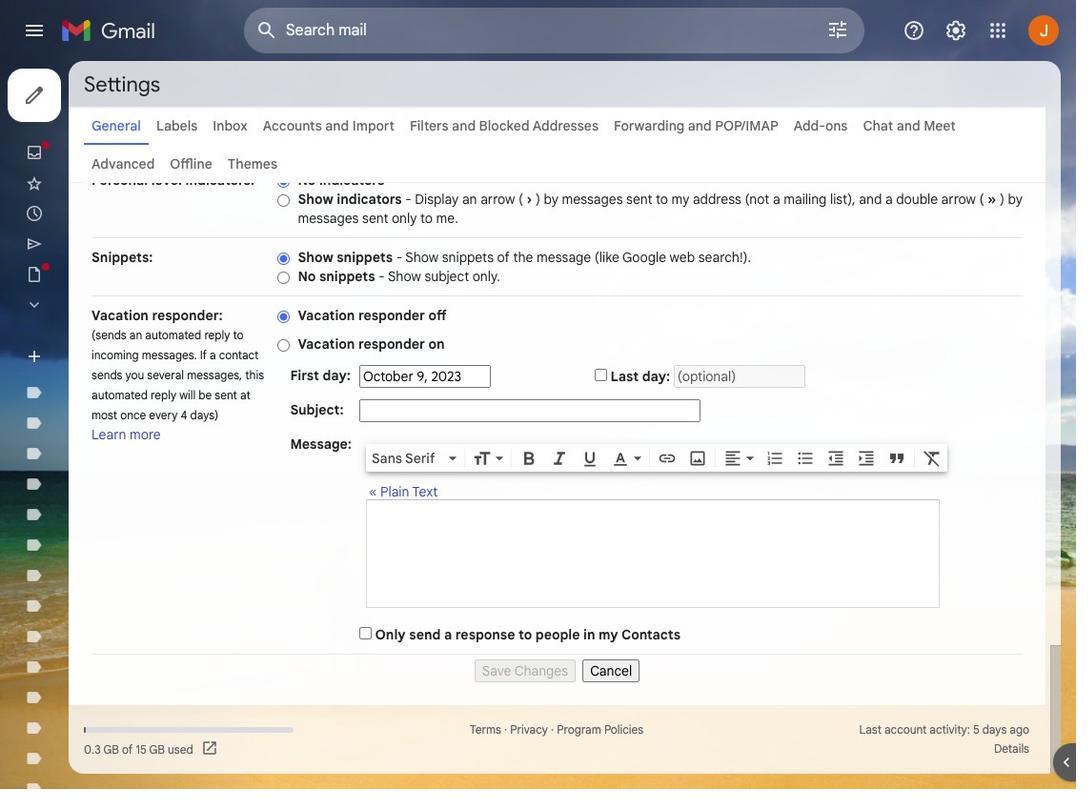 Task type: vqa. For each thing, say whether or not it's contained in the screenshot.
Formatting options toolbar at the bottom
yes



Task type: describe. For each thing, give the bounding box(es) containing it.
(not
[[745, 191, 770, 208]]

First day: text field
[[359, 365, 491, 388]]

indicators for show
[[337, 191, 402, 208]]

in
[[583, 626, 595, 643]]

accounts and import
[[263, 117, 395, 134]]

1 vertical spatial automated
[[92, 388, 148, 402]]

responder for on
[[358, 336, 425, 353]]

themes link
[[228, 155, 277, 173]]

changes
[[514, 662, 568, 680]]

vacation responder on
[[298, 336, 445, 353]]

no for no indicators
[[298, 172, 316, 189]]

level
[[151, 172, 182, 189]]

account
[[885, 723, 927, 737]]

accounts
[[263, 117, 322, 134]]

last for last day:
[[611, 368, 639, 385]]

save changes
[[482, 662, 568, 680]]

first day:
[[290, 367, 351, 384]]

at
[[240, 388, 250, 402]]

add-
[[794, 117, 825, 134]]

most
[[92, 408, 117, 422]]

bold ‪(⌘b)‬ image
[[520, 449, 539, 468]]

labels link
[[156, 117, 198, 134]]

1 arrow from the left
[[481, 191, 515, 208]]

days)
[[190, 408, 219, 422]]

Subject text field
[[359, 399, 701, 422]]

responder for off
[[358, 307, 425, 324]]

be
[[199, 388, 212, 402]]

program
[[557, 723, 601, 737]]

1 vertical spatial reply
[[151, 388, 176, 402]]

add-ons
[[794, 117, 848, 134]]

ago
[[1010, 723, 1029, 737]]

and for forwarding
[[688, 117, 712, 134]]

general
[[92, 117, 141, 134]]

filters and blocked addresses link
[[410, 117, 599, 134]]

Show indicators radio
[[278, 193, 290, 208]]

(sends
[[92, 328, 126, 342]]

filters and blocked addresses
[[410, 117, 599, 134]]

) inside ) by messages sent only to me.
[[1000, 191, 1005, 208]]

search mail image
[[250, 13, 284, 48]]

support image
[[903, 19, 926, 42]]

4
[[181, 408, 187, 422]]

details link
[[994, 742, 1029, 756]]

Vacation responder text field
[[367, 510, 939, 598]]

sent inside ) by messages sent only to me.
[[362, 210, 388, 227]]

0.3
[[84, 742, 101, 756]]

to left address
[[656, 191, 668, 208]]

me.
[[436, 210, 458, 227]]

subject
[[425, 268, 469, 285]]

0 vertical spatial my
[[672, 191, 690, 208]]

google
[[623, 249, 666, 266]]

(like
[[595, 249, 619, 266]]

insert image image
[[688, 449, 707, 468]]

web
[[670, 249, 695, 266]]

policies
[[604, 723, 644, 737]]

show right show snippets option
[[298, 249, 333, 266]]

send
[[409, 626, 441, 643]]

No indicators radio
[[278, 174, 290, 189]]

an inside the vacation responder: (sends an automated reply to incoming messages. if a contact sends you several messages, this automated reply will be sent at most once every 4 days) learn more
[[129, 328, 142, 342]]

more
[[130, 426, 161, 443]]

show right show indicators option
[[298, 191, 333, 208]]

indicators for no
[[319, 172, 384, 189]]

2 · from the left
[[551, 723, 554, 737]]

learn
[[92, 426, 126, 443]]

gmail image
[[61, 11, 165, 50]]

0.3 gb of 15 gb used
[[84, 742, 193, 756]]

indicators:
[[185, 172, 255, 189]]

privacy link
[[510, 723, 548, 737]]

message
[[537, 249, 591, 266]]

- for show subject only.
[[379, 268, 385, 285]]

1 by from the left
[[544, 191, 558, 208]]

0 vertical spatial automated
[[145, 328, 201, 342]]

accounts and import link
[[263, 117, 395, 134]]

to left people
[[519, 626, 532, 643]]

snippets for show subject only.
[[319, 268, 375, 285]]

program policies link
[[557, 723, 644, 737]]

pop/imap
[[715, 117, 779, 134]]

personal
[[92, 172, 148, 189]]

on
[[428, 336, 445, 353]]

will
[[179, 388, 196, 402]]

0 vertical spatial reply
[[204, 328, 230, 342]]

inbox link
[[213, 117, 248, 134]]

of inside footer
[[122, 742, 133, 756]]

search!).
[[698, 249, 751, 266]]

italic ‪(⌘i)‬ image
[[550, 449, 569, 468]]

terms · privacy · program policies
[[470, 723, 644, 737]]

themes
[[228, 155, 277, 173]]

response
[[456, 626, 515, 643]]

message:
[[290, 436, 352, 453]]

this
[[245, 368, 264, 382]]

remove formatting ‪(⌘\)‬ image
[[923, 449, 942, 468]]

labels
[[156, 117, 198, 134]]

0 vertical spatial of
[[497, 249, 510, 266]]

chat
[[863, 117, 893, 134]]

no snippets - show subject only.
[[298, 268, 500, 285]]

main menu image
[[23, 19, 46, 42]]

you
[[125, 368, 144, 382]]

5
[[973, 723, 980, 737]]

Vacation responder on radio
[[278, 338, 290, 353]]

Only send a response to people in my Contacts checkbox
[[359, 627, 372, 640]]

sends
[[92, 368, 122, 382]]

every
[[149, 408, 178, 422]]

messages.
[[142, 348, 197, 362]]

navigation containing save changes
[[92, 655, 1023, 683]]

messages,
[[187, 368, 242, 382]]

display
[[415, 191, 459, 208]]

1 ( from the left
[[519, 191, 523, 208]]

no indicators
[[298, 172, 384, 189]]

learn more link
[[92, 426, 161, 443]]

15
[[136, 742, 146, 756]]

last day:
[[611, 368, 670, 385]]

subject:
[[290, 401, 344, 418]]

1 ) from the left
[[536, 191, 540, 208]]

only
[[392, 210, 417, 227]]

settings
[[84, 71, 160, 97]]

several
[[147, 368, 184, 382]]

inbox
[[213, 117, 248, 134]]



Task type: locate. For each thing, give the bounding box(es) containing it.
vacation responder off
[[298, 307, 447, 324]]

- up only
[[405, 191, 412, 208]]

1 vertical spatial messages
[[298, 210, 359, 227]]

· right the terms link
[[504, 723, 507, 737]]

by inside ) by messages sent only to me.
[[1008, 191, 1023, 208]]

by right »
[[1008, 191, 1023, 208]]

0 vertical spatial -
[[405, 191, 412, 208]]

offline link
[[170, 155, 212, 173]]

0 vertical spatial responder
[[358, 307, 425, 324]]

details
[[994, 742, 1029, 756]]

2 vertical spatial -
[[379, 268, 385, 285]]

0 vertical spatial messages
[[562, 191, 623, 208]]

2 horizontal spatial -
[[405, 191, 412, 208]]

2 ( from the left
[[979, 191, 984, 208]]

sans
[[372, 450, 402, 467]]

responder down vacation responder off
[[358, 336, 425, 353]]

sent down show indicators - at the top left
[[362, 210, 388, 227]]

an right display
[[462, 191, 477, 208]]

a right (not
[[773, 191, 780, 208]]

1 vertical spatial -
[[396, 249, 402, 266]]

list),
[[830, 191, 856, 208]]

1 horizontal spatial my
[[672, 191, 690, 208]]

to left me.
[[420, 210, 433, 227]]

only
[[375, 626, 406, 643]]

show indicators -
[[298, 191, 415, 208]]

1 vertical spatial an
[[129, 328, 142, 342]]

- up no snippets - show subject only. in the left top of the page
[[396, 249, 402, 266]]

1 gb from the left
[[103, 742, 119, 756]]

1 horizontal spatial by
[[1008, 191, 1023, 208]]

incoming
[[92, 348, 139, 362]]

·
[[504, 723, 507, 737], [551, 723, 554, 737]]

chat and meet link
[[863, 117, 956, 134]]

last inside last account activity: 5 days ago details
[[859, 723, 882, 737]]

gb right 15
[[149, 742, 165, 756]]

vacation right vacation responder off option
[[298, 307, 355, 324]]

footer
[[69, 721, 1046, 759]]

2 ) from the left
[[1000, 191, 1005, 208]]

None search field
[[244, 8, 865, 53]]

and for chat
[[897, 117, 920, 134]]

indicators down no indicators
[[337, 191, 402, 208]]

of left "the"
[[497, 249, 510, 266]]

day: right fixed end date option
[[642, 368, 670, 385]]

an right '(sends'
[[129, 328, 142, 342]]

my right in
[[599, 626, 618, 643]]

2 responder from the top
[[358, 336, 425, 353]]

indent more ‪(⌘])‬ image
[[857, 449, 876, 468]]

personal level indicators:
[[92, 172, 255, 189]]

1 horizontal spatial arrow
[[941, 191, 976, 208]]

no right no indicators option
[[298, 172, 316, 189]]

1 vertical spatial no
[[298, 268, 316, 285]]

messages
[[562, 191, 623, 208], [298, 210, 359, 227]]

offline
[[170, 155, 212, 173]]

of left 15
[[122, 742, 133, 756]]

vacation for vacation responder on
[[298, 336, 355, 353]]

my left address
[[672, 191, 690, 208]]

1 vertical spatial indicators
[[337, 191, 402, 208]]

0 horizontal spatial by
[[544, 191, 558, 208]]

1 vertical spatial responder
[[358, 336, 425, 353]]

1 vertical spatial sent
[[362, 210, 388, 227]]

last right fixed end date option
[[611, 368, 639, 385]]

Last day: checkbox
[[595, 369, 607, 381]]

blocked
[[479, 117, 530, 134]]

and left import
[[325, 117, 349, 134]]

1 horizontal spatial reply
[[204, 328, 230, 342]]

messages down show indicators - at the top left
[[298, 210, 359, 227]]

1 horizontal spatial day:
[[642, 368, 670, 385]]

snippets up vacation responder off
[[319, 268, 375, 285]]

contact
[[219, 348, 259, 362]]

bulleted list ‪(⌘⇧8)‬ image
[[796, 449, 815, 468]]

reply up every
[[151, 388, 176, 402]]

last left account
[[859, 723, 882, 737]]

day: for first day:
[[323, 367, 351, 384]]

1 horizontal spatial ·
[[551, 723, 554, 737]]

arrow left ›
[[481, 191, 515, 208]]

by right ›
[[544, 191, 558, 208]]

and
[[325, 117, 349, 134], [452, 117, 476, 134], [688, 117, 712, 134], [897, 117, 920, 134], [859, 191, 882, 208]]

show snippets - show snippets of the message (like google web search!).
[[298, 249, 751, 266]]

only send a response to people in my contacts
[[375, 626, 681, 643]]

addresses
[[533, 117, 599, 134]]

snippets for show snippets of the message (like google web search!).
[[337, 249, 393, 266]]

0 horizontal spatial last
[[611, 368, 639, 385]]

1 no from the top
[[298, 172, 316, 189]]

sent up google in the right top of the page
[[626, 191, 652, 208]]

2 vertical spatial sent
[[215, 388, 237, 402]]

navigation
[[0, 61, 229, 789], [92, 655, 1023, 683]]

1 horizontal spatial of
[[497, 249, 510, 266]]

0 horizontal spatial reply
[[151, 388, 176, 402]]

0 vertical spatial sent
[[626, 191, 652, 208]]

0 vertical spatial an
[[462, 191, 477, 208]]

1 vertical spatial last
[[859, 723, 882, 737]]

last for last account activity: 5 days ago details
[[859, 723, 882, 737]]

settings image
[[945, 19, 968, 42]]

and left pop/imap
[[688, 117, 712, 134]]

double
[[896, 191, 938, 208]]

cancel
[[590, 662, 632, 680]]

my
[[672, 191, 690, 208], [599, 626, 618, 643]]

first
[[290, 367, 319, 384]]

no
[[298, 172, 316, 189], [298, 268, 316, 285]]

chat and meet
[[863, 117, 956, 134]]

0 horizontal spatial sent
[[215, 388, 237, 402]]

« plain text
[[369, 483, 438, 500]]

advanced search options image
[[819, 10, 857, 49]]

follow link to manage storage image
[[201, 740, 220, 759]]

) by messages sent only to me.
[[298, 191, 1023, 227]]

to inside ) by messages sent only to me.
[[420, 210, 433, 227]]

a right the if
[[210, 348, 216, 362]]

No snippets radio
[[278, 271, 290, 285]]

( left »
[[979, 191, 984, 208]]

1 horizontal spatial (
[[979, 191, 984, 208]]

1 · from the left
[[504, 723, 507, 737]]

address
[[693, 191, 741, 208]]

automated down sends
[[92, 388, 148, 402]]

to inside the vacation responder: (sends an automated reply to incoming messages. if a contact sends you several messages, this automated reply will be sent at most once every 4 days) learn more
[[233, 328, 244, 342]]

off
[[428, 307, 447, 324]]

an
[[462, 191, 477, 208], [129, 328, 142, 342]]

advanced link
[[92, 155, 155, 173]]

»
[[988, 191, 997, 208]]

no for no snippets - show subject only.
[[298, 268, 316, 285]]

a right send
[[444, 626, 452, 643]]

link ‪(⌘k)‬ image
[[658, 449, 677, 468]]

mailing
[[784, 191, 827, 208]]

display an arrow ( › ) by messages sent to my address (not a mailing list), and a double arrow ( »
[[415, 191, 997, 208]]

snippets up no snippets - show subject only. in the left top of the page
[[337, 249, 393, 266]]

) right ›
[[536, 191, 540, 208]]

arrow
[[481, 191, 515, 208], [941, 191, 976, 208]]

1 horizontal spatial sent
[[362, 210, 388, 227]]

Show snippets radio
[[278, 251, 290, 266]]

add-ons link
[[794, 117, 848, 134]]

and for filters
[[452, 117, 476, 134]]

vacation for vacation responder: (sends an automated reply to incoming messages. if a contact sends you several messages, this automated reply will be sent at most once every 4 days) learn more
[[92, 307, 149, 324]]

gb right 0.3
[[103, 742, 119, 756]]

indicators up show indicators - at the top left
[[319, 172, 384, 189]]

0 horizontal spatial messages
[[298, 210, 359, 227]]

1 horizontal spatial -
[[396, 249, 402, 266]]

responder:
[[152, 307, 223, 324]]

1 horizontal spatial gb
[[149, 742, 165, 756]]

1 horizontal spatial )
[[1000, 191, 1005, 208]]

0 horizontal spatial (
[[519, 191, 523, 208]]

0 horizontal spatial )
[[536, 191, 540, 208]]

sent
[[626, 191, 652, 208], [362, 210, 388, 227], [215, 388, 237, 402]]

responder
[[358, 307, 425, 324], [358, 336, 425, 353]]

no right no snippets option
[[298, 268, 316, 285]]

serif
[[405, 450, 435, 467]]

0 horizontal spatial ·
[[504, 723, 507, 737]]

vacation up first day:
[[298, 336, 355, 353]]

responder up vacation responder on
[[358, 307, 425, 324]]

terms link
[[470, 723, 501, 737]]

0 vertical spatial last
[[611, 368, 639, 385]]

quote ‪(⌘⇧9)‬ image
[[887, 449, 907, 468]]

and for accounts
[[325, 117, 349, 134]]

· right 'privacy'
[[551, 723, 554, 737]]

- for display an arrow (
[[405, 191, 412, 208]]

save
[[482, 662, 511, 680]]

privacy
[[510, 723, 548, 737]]

2 no from the top
[[298, 268, 316, 285]]

people
[[536, 626, 580, 643]]

vacation inside the vacation responder: (sends an automated reply to incoming messages. if a contact sends you several messages, this automated reply will be sent at most once every 4 days) learn more
[[92, 307, 149, 324]]

messages up (like
[[562, 191, 623, 208]]

meet
[[924, 117, 956, 134]]

vacation up '(sends'
[[92, 307, 149, 324]]

general link
[[92, 117, 141, 134]]

forwarding and pop/imap
[[614, 117, 779, 134]]

a
[[773, 191, 780, 208], [886, 191, 893, 208], [210, 348, 216, 362], [444, 626, 452, 643]]

( left ›
[[519, 191, 523, 208]]

show up no snippets - show subject only. in the left top of the page
[[405, 249, 439, 266]]

indent less ‪(⌘[)‬ image
[[826, 449, 846, 468]]

forwarding
[[614, 117, 685, 134]]

2 arrow from the left
[[941, 191, 976, 208]]

1 horizontal spatial messages
[[562, 191, 623, 208]]

1 responder from the top
[[358, 307, 425, 324]]

only.
[[473, 268, 500, 285]]

-
[[405, 191, 412, 208], [396, 249, 402, 266], [379, 268, 385, 285]]

2 gb from the left
[[149, 742, 165, 756]]

save changes button
[[475, 660, 576, 683]]

1 horizontal spatial an
[[462, 191, 477, 208]]

1 horizontal spatial last
[[859, 723, 882, 737]]

a inside the vacation responder: (sends an automated reply to incoming messages. if a contact sends you several messages, this automated reply will be sent at most once every 4 days) learn more
[[210, 348, 216, 362]]

2 horizontal spatial sent
[[626, 191, 652, 208]]

and right filters
[[452, 117, 476, 134]]

Last day: text field
[[674, 365, 805, 388]]

gb
[[103, 742, 119, 756], [149, 742, 165, 756]]

0 vertical spatial indicators
[[319, 172, 384, 189]]

0 horizontal spatial of
[[122, 742, 133, 756]]

- up vacation responder off
[[379, 268, 385, 285]]

and right chat
[[897, 117, 920, 134]]

sans serif option
[[368, 449, 445, 468]]

0 horizontal spatial gb
[[103, 742, 119, 756]]

sent left at
[[215, 388, 237, 402]]

snippets:
[[92, 249, 153, 266]]

filters
[[410, 117, 449, 134]]

advanced
[[92, 155, 155, 173]]

show left subject
[[388, 268, 421, 285]]

1 vertical spatial of
[[122, 742, 133, 756]]

reply up the if
[[204, 328, 230, 342]]

numbered list ‪(⌘⇧7)‬ image
[[765, 449, 785, 468]]

of
[[497, 249, 510, 266], [122, 742, 133, 756]]

vacation responder: (sends an automated reply to incoming messages. if a contact sends you several messages, this automated reply will be sent at most once every 4 days) learn more
[[92, 307, 264, 443]]

by
[[544, 191, 558, 208], [1008, 191, 1023, 208]]

contacts
[[621, 626, 681, 643]]

day: for last day:
[[642, 368, 670, 385]]

0 horizontal spatial day:
[[323, 367, 351, 384]]

) right »
[[1000, 191, 1005, 208]]

ons
[[825, 117, 848, 134]]

day: right the first
[[323, 367, 351, 384]]

1 vertical spatial my
[[599, 626, 618, 643]]

sent inside the vacation responder: (sends an automated reply to incoming messages. if a contact sends you several messages, this automated reply will be sent at most once every 4 days) learn more
[[215, 388, 237, 402]]

0 horizontal spatial arrow
[[481, 191, 515, 208]]

0 horizontal spatial my
[[599, 626, 618, 643]]

footer containing terms
[[69, 721, 1046, 759]]

0 horizontal spatial an
[[129, 328, 142, 342]]

terms
[[470, 723, 501, 737]]

snippets up only.
[[442, 249, 494, 266]]

underline ‪(⌘u)‬ image
[[581, 450, 600, 469]]

automated up messages.
[[145, 328, 201, 342]]

)
[[536, 191, 540, 208], [1000, 191, 1005, 208]]

forwarding and pop/imap link
[[614, 117, 779, 134]]

Search mail text field
[[286, 21, 773, 40]]

formatting options toolbar
[[366, 444, 948, 472]]

messages inside ) by messages sent only to me.
[[298, 210, 359, 227]]

vacation for vacation responder off
[[298, 307, 355, 324]]

2 by from the left
[[1008, 191, 1023, 208]]

0 vertical spatial no
[[298, 172, 316, 189]]

Vacation responder off radio
[[278, 310, 290, 324]]

and right list),
[[859, 191, 882, 208]]

0 horizontal spatial -
[[379, 268, 385, 285]]

arrow left »
[[941, 191, 976, 208]]

- for show snippets of the message (like google web search!).
[[396, 249, 402, 266]]

to up contact
[[233, 328, 244, 342]]

a left double in the right top of the page
[[886, 191, 893, 208]]



